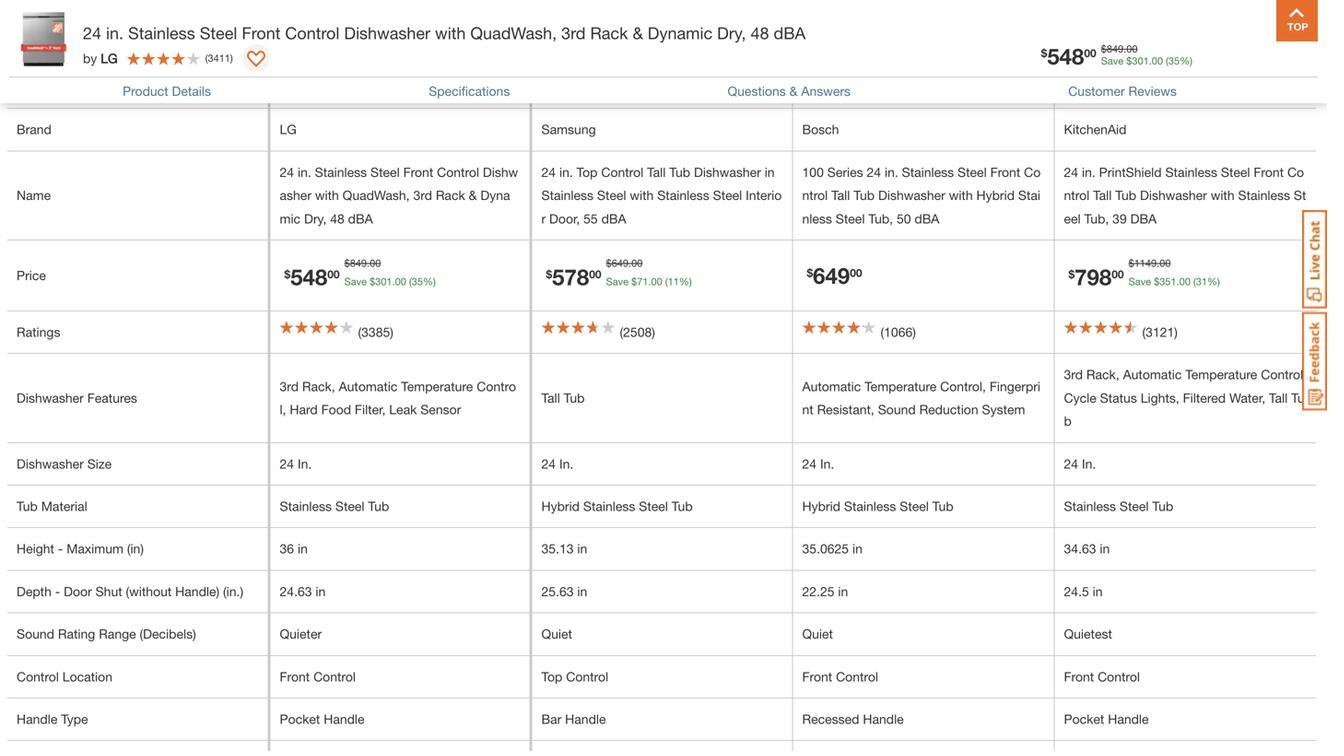 Task type: vqa. For each thing, say whether or not it's contained in the screenshot.


Task type: describe. For each thing, give the bounding box(es) containing it.
( down the $ 578 00 $ 649 . 00 save $ 71 . 00 ( 11 %)
[[620, 325, 623, 340]]

( down 24 in. stainless steel front control dishw asher with quadwash, 3rd rack & dyna mic dry, 48 dba
[[409, 276, 412, 288]]

( inside the $ 578 00 $ 649 . 00 save $ 71 . 00 ( 11 %)
[[666, 276, 668, 288]]

2 horizontal spatial &
[[790, 84, 798, 99]]

25.63 in
[[542, 584, 588, 599]]

tall inside 3rd rack, automatic temperature control, cycle status lights, filtered water, tall tu b
[[1270, 390, 1288, 406]]

tub inside 24 in. top control tall tub dishwasher in stainless steel with stainless steel interio r door, 55 dba
[[670, 165, 691, 180]]

3 front control from the left
[[1065, 669, 1141, 684]]

control location
[[17, 669, 112, 684]]

save up 'customer reviews'
[[1102, 55, 1124, 67]]

save inside the $ 578 00 $ 649 . 00 save $ 71 . 00 ( 11 %)
[[606, 276, 629, 288]]

dishwasher inside 24 in. top control tall tub dishwasher in stainless steel with stainless steel interio r door, 55 dba
[[694, 165, 761, 180]]

with inside 100 series 24 in. stainless steel front co ntrol tall tub dishwasher with hybrid stai nless steel tub, 50 dba
[[949, 188, 973, 203]]

351
[[1160, 276, 1177, 288]]

1066
[[884, 325, 913, 340]]

3rd rack, automatic temperature contro l, hard food filter, leak sensor
[[280, 379, 516, 417]]

status
[[1101, 390, 1138, 406]]

maximum
[[67, 541, 124, 557]]

material
[[41, 499, 87, 514]]

11
[[668, 276, 679, 288]]

$ 798 00 $ 1149 . 00 save $ 351 . 00 ( 31 %)
[[1069, 257, 1221, 290]]

( up automatic temperature control, fingerpri nt resistant, sound reduction system
[[881, 325, 884, 340]]

by lg
[[83, 50, 118, 66]]

4 in. from the left
[[1083, 456, 1097, 471]]

24 down the tall tub
[[542, 456, 556, 471]]

2 pocket handle from the left
[[1065, 712, 1149, 727]]

automatic temperature control, fingerpri nt resistant, sound reduction system
[[803, 379, 1041, 417]]

3411
[[208, 52, 230, 64]]

type
[[61, 712, 88, 727]]

tub material
[[17, 499, 87, 514]]

quietest
[[1065, 627, 1113, 642]]

r
[[542, 211, 546, 226]]

3385
[[362, 325, 390, 340]]

answers
[[802, 84, 851, 99]]

2 hybrid stainless steel tub from the left
[[803, 499, 954, 514]]

. up reviews at the top of page
[[1150, 55, 1152, 67]]

( 3385 )
[[358, 325, 394, 340]]

3 handle from the left
[[565, 712, 606, 727]]

3 in. from the left
[[821, 456, 835, 471]]

2 handle from the left
[[324, 712, 365, 727]]

3rd inside 3rd rack, automatic temperature contro l, hard food filter, leak sensor
[[280, 379, 299, 394]]

1 stainless steel tub from the left
[[280, 499, 389, 514]]

door
[[64, 584, 92, 599]]

with up specifications
[[435, 23, 466, 43]]

questions
[[728, 84, 786, 99]]

eel
[[1065, 211, 1081, 226]]

handle)
[[175, 584, 220, 599]]

1 pocket from the left
[[280, 712, 320, 727]]

tall inside 24 in. top control tall tub dishwasher in stainless steel with stainless steel interio r door, 55 dba
[[647, 165, 666, 180]]

1 horizontal spatial rack
[[591, 23, 628, 43]]

578
[[553, 264, 589, 290]]

shut
[[96, 584, 122, 599]]

24 in. stainless steel front control dishwasher with quadwash, 3rd rack & dynamic dry, 48 dba image
[[333, 0, 467, 108]]

range
[[99, 627, 136, 642]]

in for 24.63 in
[[316, 584, 326, 599]]

depth
[[17, 584, 52, 599]]

printshield
[[1100, 165, 1162, 180]]

24 in. stainless steel front control dishw asher with quadwash, 3rd rack & dyna mic dry, 48 dba
[[280, 165, 518, 226]]

. up the ( 3385 )
[[392, 276, 395, 288]]

3rd rack, automatic temperature control, cycle status lights, filtered water, tall tu b
[[1065, 367, 1308, 429]]

1149
[[1135, 257, 1157, 269]]

steel inside 24 in. stainless steel front control dishw asher with quadwash, 3rd rack & dyna mic dry, 48 dba
[[371, 165, 400, 180]]

ntrol inside 100 series 24 in. stainless steel front co ntrol tall tub dishwasher with hybrid stai nless steel tub, 50 dba
[[803, 188, 828, 203]]

filtered
[[1184, 390, 1226, 406]]

samsung
[[542, 122, 596, 137]]

) for ( 1066 )
[[913, 325, 916, 340]]

tall inside 100 series 24 in. stainless steel front co ntrol tall tub dishwasher with hybrid stai nless steel tub, 50 dba
[[832, 188, 851, 203]]

dynamic
[[648, 23, 713, 43]]

3 24 in. from the left
[[803, 456, 835, 471]]

water,
[[1230, 390, 1266, 406]]

1 in. from the left
[[298, 456, 312, 471]]

36 in
[[280, 541, 308, 557]]

quieter
[[280, 627, 322, 642]]

dry, inside 24 in. stainless steel front control dishw asher with quadwash, 3rd rack & dyna mic dry, 48 dba
[[304, 211, 327, 226]]

temperature for water,
[[1186, 367, 1258, 382]]

reduction
[[920, 402, 979, 417]]

& inside 24 in. stainless steel front control dishw asher with quadwash, 3rd rack & dyna mic dry, 48 dba
[[469, 188, 477, 203]]

4 handle from the left
[[863, 712, 904, 727]]

1 handle from the left
[[17, 712, 57, 727]]

1 hybrid stainless steel tub from the left
[[542, 499, 693, 514]]

feedback link image
[[1303, 312, 1328, 411]]

( up reviews at the top of page
[[1167, 55, 1169, 67]]

1 horizontal spatial 649
[[813, 262, 850, 289]]

$ 649 00
[[807, 262, 863, 289]]

door,
[[550, 211, 580, 226]]

dba up questions & answers
[[774, 23, 806, 43]]

details
[[172, 84, 211, 99]]

0 vertical spatial 35
[[1169, 55, 1180, 67]]

front inside 100 series 24 in. stainless steel front co ntrol tall tub dishwasher with hybrid stai nless steel tub, 50 dba
[[991, 165, 1021, 180]]

in for 36 in
[[298, 541, 308, 557]]

34.63
[[1065, 541, 1097, 557]]

1 horizontal spatial hybrid
[[803, 499, 841, 514]]

hard
[[290, 402, 318, 417]]

( down the $ 798 00 $ 1149 . 00 save $ 351 . 00 ( 31 %)
[[1143, 325, 1146, 340]]

handle type
[[17, 712, 88, 727]]

recessed
[[803, 712, 860, 727]]

depth - door shut (without handle) (in.)
[[17, 584, 244, 599]]

2 pocket from the left
[[1065, 712, 1105, 727]]

2508
[[623, 325, 652, 340]]

0 horizontal spatial $ 548 00 $ 849 . 00 save $ 301 . 00 ( 35 %)
[[284, 257, 436, 290]]

0 horizontal spatial hybrid
[[542, 499, 580, 514]]

product details
[[123, 84, 211, 99]]

( up details at the top left of page
[[205, 52, 208, 64]]

front inside 24 in. printshield stainless steel front co ntrol tall tub dishwasher with stainless st eel tub, 39 dba
[[1254, 165, 1285, 180]]

mic
[[280, 211, 301, 226]]

24 in. top control tall tub dishwasher in stainless steel with stainless steel interior door, 55 dba image
[[596, 0, 729, 92]]

location
[[63, 669, 112, 684]]

in for 24.5 in
[[1093, 584, 1103, 599]]

2 quiet from the left
[[803, 627, 834, 642]]

in for 34.63 in
[[1100, 541, 1111, 557]]

tall tub
[[542, 390, 585, 406]]

24 down b
[[1065, 456, 1079, 471]]

31
[[1197, 276, 1208, 288]]

top control
[[542, 669, 609, 684]]

rack inside 24 in. stainless steel front control dishw asher with quadwash, 3rd rack & dyna mic dry, 48 dba
[[436, 188, 465, 203]]

sound inside automatic temperature control, fingerpri nt resistant, sound reduction system
[[878, 402, 916, 417]]

0 vertical spatial 849
[[1107, 43, 1124, 55]]

interio
[[746, 188, 782, 203]]

- for depth
[[55, 584, 60, 599]]

features
[[87, 390, 137, 406]]

l,
[[280, 402, 286, 417]]

dishw
[[483, 165, 518, 180]]

bosch
[[803, 122, 840, 137]]

35.0625
[[803, 541, 849, 557]]

dba inside 100 series 24 in. stainless steel front co ntrol tall tub dishwasher with hybrid stai nless steel tub, 50 dba
[[915, 211, 940, 226]]

nt
[[803, 402, 814, 417]]

649 inside the $ 578 00 $ 649 . 00 save $ 71 . 00 ( 11 %)
[[612, 257, 629, 269]]

2 stainless steel tub from the left
[[1065, 499, 1174, 514]]

24 down 'nt'
[[803, 456, 817, 471]]

customer reviews
[[1069, 84, 1177, 99]]

height - maximum (in)
[[17, 541, 144, 557]]

- for height
[[58, 541, 63, 557]]

dishwasher size
[[17, 456, 112, 471]]

2 front control from the left
[[803, 669, 879, 684]]

$ inside $ 649 00
[[807, 266, 813, 279]]

25.63
[[542, 584, 574, 599]]

100 series 24 in. stainless steel front control tall tub dishwasher with hybrid stainless steel tub, 50 dba image
[[857, 0, 991, 92]]

. right 578
[[629, 257, 632, 269]]

24 inside 24 in. stainless steel front control dishw asher with quadwash, 3rd rack & dyna mic dry, 48 dba
[[280, 165, 294, 180]]

nless
[[803, 211, 833, 226]]

%) inside the $ 798 00 $ 1149 . 00 save $ 351 . 00 ( 31 %)
[[1208, 276, 1221, 288]]

rack, for hard
[[302, 379, 335, 394]]

1 horizontal spatial 48
[[751, 23, 770, 43]]

cycle
[[1065, 390, 1097, 406]]

tub inside 24 in. printshield stainless steel front co ntrol tall tub dishwasher with stainless st eel tub, 39 dba
[[1116, 188, 1137, 203]]

. up 'customer reviews'
[[1124, 43, 1127, 55]]

(in.)
[[223, 584, 244, 599]]

. up 351 at the right of the page
[[1157, 257, 1160, 269]]

24.5 in
[[1065, 584, 1103, 599]]

$ 578 00 $ 649 . 00 save $ 71 . 00 ( 11 %)
[[546, 257, 692, 290]]

with inside 24 in. stainless steel front control dishw asher with quadwash, 3rd rack & dyna mic dry, 48 dba
[[315, 188, 339, 203]]

24 in. printshield stainless steel front control tall tub dishwasher with stainless steel tub, 39 dba image
[[1119, 0, 1253, 92]]

24 in. printshield stainless steel front co ntrol tall tub dishwasher with stainless st eel tub, 39 dba
[[1065, 165, 1307, 226]]

3rd left 24 in. top control tall tub dishwasher in stainless steel with stainless steel interior door, 55 dba image
[[562, 23, 586, 43]]

in. for 24 in. stainless steel front control dishw asher with quadwash, 3rd rack & dyna mic dry, 48 dba
[[298, 165, 311, 180]]

in for 35.0625 in
[[853, 541, 863, 557]]

3121
[[1146, 325, 1175, 340]]

display image
[[247, 51, 265, 69]]

stai
[[1019, 188, 1041, 203]]

50
[[897, 211, 912, 226]]

sound rating range (decibels)
[[17, 627, 196, 642]]

tu
[[1292, 390, 1305, 406]]

tub inside 100 series 24 in. stainless steel front co ntrol tall tub dishwasher with hybrid stai nless steel tub, 50 dba
[[854, 188, 875, 203]]

1 vertical spatial 849
[[350, 257, 367, 269]]



Task type: locate. For each thing, give the bounding box(es) containing it.
dba
[[774, 23, 806, 43], [348, 211, 373, 226], [602, 211, 627, 226], [915, 211, 940, 226]]

0 horizontal spatial rack
[[436, 188, 465, 203]]

size
[[87, 456, 112, 471]]

bar handle
[[542, 712, 606, 727]]

0 horizontal spatial hybrid stainless steel tub
[[542, 499, 693, 514]]

in. inside 24 in. printshield stainless steel front co ntrol tall tub dishwasher with stainless st eel tub, 39 dba
[[1083, 165, 1096, 180]]

fingerpri
[[990, 379, 1041, 394]]

) down 351 at the right of the page
[[1175, 325, 1178, 340]]

0 horizontal spatial 548
[[291, 264, 328, 290]]

tub,
[[869, 211, 894, 226], [1085, 211, 1110, 226]]

stainless inside 24 in. stainless steel front control dishw asher with quadwash, 3rd rack & dyna mic dry, 48 dba
[[315, 165, 367, 180]]

0 vertical spatial 548
[[1048, 43, 1085, 69]]

2 ntrol from the left
[[1065, 188, 1090, 203]]

in right 24.5
[[1093, 584, 1103, 599]]

tall
[[647, 165, 666, 180], [832, 188, 851, 203], [1094, 188, 1112, 203], [542, 390, 560, 406], [1270, 390, 1288, 406]]

front control
[[280, 669, 356, 684], [803, 669, 879, 684], [1065, 669, 1141, 684]]

3rd inside 3rd rack, automatic temperature control, cycle status lights, filtered water, tall tu b
[[1065, 367, 1083, 382]]

)
[[230, 52, 233, 64], [390, 325, 394, 340], [652, 325, 656, 340], [913, 325, 916, 340], [1175, 325, 1178, 340]]

0 vertical spatial dry,
[[718, 23, 746, 43]]

in. inside 100 series 24 in. stainless steel front co ntrol tall tub dishwasher with hybrid stai nless steel tub, 50 dba
[[885, 165, 899, 180]]

0 horizontal spatial 35
[[412, 276, 423, 288]]

1 horizontal spatial 301
[[1133, 55, 1150, 67]]

24 up asher
[[280, 165, 294, 180]]

save up "3385"
[[344, 276, 367, 288]]

in. for 24 in. top control tall tub dishwasher in stainless steel with stainless steel interio r door, 55 dba
[[560, 165, 573, 180]]

) for ( 3385 )
[[390, 325, 394, 340]]

24 in. down hard
[[280, 456, 312, 471]]

rack left 'dyna' in the left top of the page
[[436, 188, 465, 203]]

in. down 'cycle'
[[1083, 456, 1097, 471]]

automatic inside 3rd rack, automatic temperature control, cycle status lights, filtered water, tall tu b
[[1124, 367, 1182, 382]]

handle
[[17, 712, 57, 727], [324, 712, 365, 727], [565, 712, 606, 727], [863, 712, 904, 727], [1109, 712, 1149, 727]]

24.63 in
[[280, 584, 326, 599]]

asher
[[280, 188, 312, 203]]

1 quiet from the left
[[542, 627, 573, 642]]

(
[[205, 52, 208, 64], [1167, 55, 1169, 67], [409, 276, 412, 288], [666, 276, 668, 288], [1194, 276, 1197, 288], [358, 325, 362, 340], [620, 325, 623, 340], [881, 325, 884, 340], [1143, 325, 1146, 340]]

pocket down quietest
[[1065, 712, 1105, 727]]

dba inside 24 in. top control tall tub dishwasher in stainless steel with stainless steel interio r door, 55 dba
[[602, 211, 627, 226]]

ntrol down 100
[[803, 188, 828, 203]]

1 vertical spatial sound
[[17, 627, 54, 642]]

save down 1149
[[1129, 276, 1152, 288]]

0 horizontal spatial rack,
[[302, 379, 335, 394]]

b
[[1065, 414, 1072, 429]]

1 vertical spatial -
[[55, 584, 60, 599]]

( 1066 )
[[881, 325, 916, 340]]

1 vertical spatial 301
[[375, 276, 392, 288]]

in up interio
[[765, 165, 775, 180]]

control inside 24 in. stainless steel front control dishw asher with quadwash, 3rd rack & dyna mic dry, 48 dba
[[437, 165, 480, 180]]

with inside 24 in. top control tall tub dishwasher in stainless steel with stainless steel interio r door, 55 dba
[[630, 188, 654, 203]]

1 horizontal spatial top
[[577, 165, 598, 180]]

automatic for food
[[339, 379, 398, 394]]

specifications
[[429, 84, 510, 99]]

1 horizontal spatial hybrid stainless steel tub
[[803, 499, 954, 514]]

24.5
[[1065, 584, 1090, 599]]

( up 3rd rack, automatic temperature contro l, hard food filter, leak sensor
[[358, 325, 362, 340]]

24 up eel
[[1065, 165, 1079, 180]]

0 horizontal spatial stainless steel tub
[[280, 499, 389, 514]]

in right 35.0625
[[853, 541, 863, 557]]

. left the 11
[[649, 276, 651, 288]]

0 vertical spatial $ 548 00 $ 849 . 00 save $ 301 . 00 ( 35 %)
[[1042, 43, 1193, 69]]

0 vertical spatial top
[[577, 165, 598, 180]]

series
[[828, 165, 864, 180]]

1 pocket handle from the left
[[280, 712, 365, 727]]

in for 25.63 in
[[578, 584, 588, 599]]

1 horizontal spatial $ 548 00 $ 849 . 00 save $ 301 . 00 ( 35 %)
[[1042, 43, 1193, 69]]

0 horizontal spatial 301
[[375, 276, 392, 288]]

0 horizontal spatial co
[[1025, 165, 1041, 180]]

tub, left 50
[[869, 211, 894, 226]]

top inside 24 in. top control tall tub dishwasher in stainless steel with stainless steel interio r door, 55 dba
[[577, 165, 598, 180]]

0 horizontal spatial temperature
[[401, 379, 473, 394]]

tub, inside 24 in. printshield stainless steel front co ntrol tall tub dishwasher with stainless st eel tub, 39 dba
[[1085, 211, 1110, 226]]

ntrol up eel
[[1065, 188, 1090, 203]]

ntrol inside 24 in. printshield stainless steel front co ntrol tall tub dishwasher with stainless st eel tub, 39 dba
[[1065, 188, 1090, 203]]

0 horizontal spatial &
[[469, 188, 477, 203]]

hybrid up 35.0625
[[803, 499, 841, 514]]

control
[[285, 23, 340, 43], [437, 165, 480, 180], [602, 165, 644, 180], [17, 669, 59, 684], [314, 669, 356, 684], [566, 669, 609, 684], [836, 669, 879, 684], [1098, 669, 1141, 684]]

1 horizontal spatial stainless steel tub
[[1065, 499, 1174, 514]]

in. for 24 in. stainless steel front control dishwasher with quadwash, 3rd rack & dynamic dry, 48 dba
[[106, 23, 124, 43]]

1 horizontal spatial 548
[[1048, 43, 1085, 69]]

leak
[[389, 402, 417, 417]]

hybrid inside 100 series 24 in. stainless steel front co ntrol tall tub dishwasher with hybrid stai nless steel tub, 50 dba
[[977, 188, 1015, 203]]

automatic up resistant, at the bottom of page
[[803, 379, 862, 394]]

customer
[[1069, 84, 1126, 99]]

) for ( 2508 )
[[652, 325, 656, 340]]

control, inside automatic temperature control, fingerpri nt resistant, sound reduction system
[[941, 379, 987, 394]]

quadwash, inside 24 in. stainless steel front control dishw asher with quadwash, 3rd rack & dyna mic dry, 48 dba
[[343, 188, 410, 203]]

0 horizontal spatial front control
[[280, 669, 356, 684]]

automatic for lights,
[[1124, 367, 1182, 382]]

649 right 578
[[612, 257, 629, 269]]

stainless steel tub
[[280, 499, 389, 514], [1065, 499, 1174, 514]]

hybrid left 'stai'
[[977, 188, 1015, 203]]

pocket handle down quieter on the bottom
[[280, 712, 365, 727]]

live chat image
[[1303, 210, 1328, 309]]

pocket
[[280, 712, 320, 727], [1065, 712, 1105, 727]]

1 horizontal spatial automatic
[[803, 379, 862, 394]]

48 up 'questions'
[[751, 23, 770, 43]]

1 vertical spatial &
[[790, 84, 798, 99]]

in right 24.63
[[316, 584, 326, 599]]

steel inside 24 in. printshield stainless steel front co ntrol tall tub dishwasher with stainless st eel tub, 39 dba
[[1222, 165, 1251, 180]]

in. inside 24 in. top control tall tub dishwasher in stainless steel with stainless steel interio r door, 55 dba
[[560, 165, 573, 180]]

rack, up hard
[[302, 379, 335, 394]]

(in)
[[127, 541, 144, 557]]

with inside 24 in. printshield stainless steel front co ntrol tall tub dishwasher with stainless st eel tub, 39 dba
[[1211, 188, 1235, 203]]

rack, inside 3rd rack, automatic temperature control, cycle status lights, filtered water, tall tu b
[[1087, 367, 1120, 382]]

1 tub, from the left
[[869, 211, 894, 226]]

product image image
[[14, 9, 74, 69]]

temperature up sensor
[[401, 379, 473, 394]]

quiet down 25.63
[[542, 627, 573, 642]]

548 down mic
[[291, 264, 328, 290]]

in. down samsung
[[560, 165, 573, 180]]

2 horizontal spatial front control
[[1065, 669, 1141, 684]]

in inside 24 in. top control tall tub dishwasher in stainless steel with stainless steel interio r door, 55 dba
[[765, 165, 775, 180]]

stainless steel tub up "36 in"
[[280, 499, 389, 514]]

dyna
[[481, 188, 510, 203]]

$
[[1102, 43, 1107, 55], [1042, 46, 1048, 59], [1127, 55, 1133, 67], [344, 257, 350, 269], [606, 257, 612, 269], [1129, 257, 1135, 269], [807, 266, 813, 279], [284, 268, 291, 281], [546, 268, 553, 281], [1069, 268, 1075, 281], [370, 276, 375, 288], [632, 276, 637, 288], [1155, 276, 1160, 288]]

price
[[17, 268, 46, 283]]

) down the $ 578 00 $ 649 . 00 save $ 71 . 00 ( 11 %)
[[652, 325, 656, 340]]

24 in. stainless steel front control dishwasher with quadwash, 3rd rack & dynamic dry, 48 dba
[[83, 23, 806, 43]]

with up the $ 578 00 $ 649 . 00 save $ 71 . 00 ( 11 %)
[[630, 188, 654, 203]]

co inside 100 series 24 in. stainless steel front co ntrol tall tub dishwasher with hybrid stai nless steel tub, 50 dba
[[1025, 165, 1041, 180]]

rack, inside 3rd rack, automatic temperature contro l, hard food filter, leak sensor
[[302, 379, 335, 394]]

2 24 in. from the left
[[542, 456, 574, 471]]

2 horizontal spatial automatic
[[1124, 367, 1182, 382]]

1 horizontal spatial ntrol
[[1065, 188, 1090, 203]]

24 up by
[[83, 23, 101, 43]]

1 horizontal spatial quadwash,
[[471, 23, 557, 43]]

0 horizontal spatial ntrol
[[803, 188, 828, 203]]

temperature inside automatic temperature control, fingerpri nt resistant, sound reduction system
[[865, 379, 937, 394]]

0 vertical spatial 301
[[1133, 55, 1150, 67]]

24 inside 100 series 24 in. stainless steel front co ntrol tall tub dishwasher with hybrid stai nless steel tub, 50 dba
[[867, 165, 882, 180]]

0 vertical spatial rack
[[591, 23, 628, 43]]

1 horizontal spatial temperature
[[865, 379, 937, 394]]

2 tub, from the left
[[1085, 211, 1110, 226]]

hybrid up 35.13
[[542, 499, 580, 514]]

&
[[633, 23, 643, 43], [790, 84, 798, 99], [469, 188, 477, 203]]

0 vertical spatial &
[[633, 23, 643, 43]]

0 horizontal spatial dry,
[[304, 211, 327, 226]]

dry, right dynamic
[[718, 23, 746, 43]]

0 vertical spatial sound
[[878, 402, 916, 417]]

24 up r
[[542, 165, 556, 180]]

product details button
[[123, 84, 211, 99], [123, 84, 211, 99]]

1 horizontal spatial rack,
[[1087, 367, 1120, 382]]

100 series 24 in. stainless steel front co ntrol tall tub dishwasher with hybrid stai nless steel tub, 50 dba
[[803, 165, 1041, 226]]

1 horizontal spatial sound
[[878, 402, 916, 417]]

front control down quietest
[[1065, 669, 1141, 684]]

reviews
[[1129, 84, 1177, 99]]

1 horizontal spatial front control
[[803, 669, 879, 684]]

hybrid stainless steel tub up "35.13 in"
[[542, 499, 693, 514]]

0 horizontal spatial pocket
[[280, 712, 320, 727]]

22.25 in
[[803, 584, 849, 599]]

in. up by lg
[[106, 23, 124, 43]]

2 vertical spatial &
[[469, 188, 477, 203]]

24 in. down b
[[1065, 456, 1097, 471]]

3rd
[[562, 23, 586, 43], [414, 188, 432, 203], [1065, 367, 1083, 382], [280, 379, 299, 394]]

0 vertical spatial 48
[[751, 23, 770, 43]]

stainless
[[128, 23, 195, 43], [315, 165, 367, 180], [902, 165, 955, 180], [1166, 165, 1218, 180], [542, 188, 594, 203], [658, 188, 710, 203], [1239, 188, 1291, 203], [280, 499, 332, 514], [584, 499, 636, 514], [845, 499, 897, 514], [1065, 499, 1117, 514]]

dishwasher inside 24 in. printshield stainless steel front co ntrol tall tub dishwasher with stainless st eel tub, 39 dba
[[1141, 188, 1208, 203]]

automatic inside automatic temperature control, fingerpri nt resistant, sound reduction system
[[803, 379, 862, 394]]

resistant,
[[818, 402, 875, 417]]

24 inside 24 in. top control tall tub dishwasher in stainless steel with stainless steel interio r door, 55 dba
[[542, 165, 556, 180]]

questions & answers button
[[728, 84, 851, 99], [728, 84, 851, 99]]

24 in. down 'nt'
[[803, 456, 835, 471]]

quiet down the 22.25
[[803, 627, 834, 642]]

0 horizontal spatial lg
[[101, 50, 118, 66]]

) left display icon
[[230, 52, 233, 64]]

35 up reviews at the top of page
[[1169, 55, 1180, 67]]

1 24 in. from the left
[[280, 456, 312, 471]]

1 horizontal spatial &
[[633, 23, 643, 43]]

quadwash, right asher
[[343, 188, 410, 203]]

35.13 in
[[542, 541, 588, 557]]

rack, up status
[[1087, 367, 1120, 382]]

( 3411 )
[[205, 52, 233, 64]]

1 horizontal spatial 849
[[1107, 43, 1124, 55]]

548 up customer
[[1048, 43, 1085, 69]]

3rd left 'dyna' in the left top of the page
[[414, 188, 432, 203]]

( 2508 )
[[620, 325, 656, 340]]

in
[[765, 165, 775, 180], [298, 541, 308, 557], [578, 541, 588, 557], [853, 541, 863, 557], [1100, 541, 1111, 557], [316, 584, 326, 599], [578, 584, 588, 599], [839, 584, 849, 599], [1093, 584, 1103, 599]]

1 horizontal spatial pocket handle
[[1065, 712, 1149, 727]]

2 co from the left
[[1288, 165, 1305, 180]]

%)
[[1180, 55, 1193, 67], [423, 276, 436, 288], [679, 276, 692, 288], [1208, 276, 1221, 288]]

in right 34.63
[[1100, 541, 1111, 557]]

849 up 'customer reviews'
[[1107, 43, 1124, 55]]

dba right mic
[[348, 211, 373, 226]]

24 in. down the tall tub
[[542, 456, 574, 471]]

temperature for leak
[[401, 379, 473, 394]]

dry, right mic
[[304, 211, 327, 226]]

co inside 24 in. printshield stainless steel front co ntrol tall tub dishwasher with stainless st eel tub, 39 dba
[[1288, 165, 1305, 180]]

temperature up filtered
[[1186, 367, 1258, 382]]

0 horizontal spatial automatic
[[339, 379, 398, 394]]

automatic inside 3rd rack, automatic temperature contro l, hard food filter, leak sensor
[[339, 379, 398, 394]]

%) inside the $ 578 00 $ 649 . 00 save $ 71 . 00 ( 11 %)
[[679, 276, 692, 288]]

rack,
[[1087, 367, 1120, 382], [302, 379, 335, 394]]

0 horizontal spatial 48
[[330, 211, 345, 226]]

0 vertical spatial lg
[[101, 50, 118, 66]]

00
[[1127, 43, 1138, 55], [1085, 46, 1097, 59], [1152, 55, 1164, 67], [370, 257, 381, 269], [632, 257, 643, 269], [1160, 257, 1171, 269], [850, 266, 863, 279], [328, 268, 340, 281], [589, 268, 602, 281], [1112, 268, 1125, 281], [395, 276, 406, 288], [651, 276, 663, 288], [1180, 276, 1191, 288]]

1 horizontal spatial lg
[[280, 122, 297, 137]]

3rd up l,
[[280, 379, 299, 394]]

automatic up lights,
[[1124, 367, 1182, 382]]

2 in. from the left
[[560, 456, 574, 471]]

1 vertical spatial $ 548 00 $ 849 . 00 save $ 301 . 00 ( 35 %)
[[284, 257, 436, 290]]

( right 351 at the right of the page
[[1194, 276, 1197, 288]]

in. for 24 in. printshield stainless steel front co ntrol tall tub dishwasher with stainless st eel tub, 39 dba
[[1083, 165, 1096, 180]]

front inside 24 in. stainless steel front control dishw asher with quadwash, 3rd rack & dyna mic dry, 48 dba
[[403, 165, 434, 180]]

649 down the nless at top
[[813, 262, 850, 289]]

specifications button
[[429, 84, 510, 99], [429, 84, 510, 99]]

recessed handle
[[803, 712, 904, 727]]

0 vertical spatial -
[[58, 541, 63, 557]]

0 horizontal spatial top
[[542, 669, 563, 684]]

steel
[[200, 23, 237, 43], [371, 165, 400, 180], [958, 165, 987, 180], [1222, 165, 1251, 180], [597, 188, 627, 203], [713, 188, 743, 203], [836, 211, 865, 226], [336, 499, 365, 514], [639, 499, 668, 514], [900, 499, 929, 514], [1120, 499, 1149, 514]]

36
[[280, 541, 294, 557]]

in. inside 24 in. stainless steel front control dishw asher with quadwash, 3rd rack & dyna mic dry, 48 dba
[[298, 165, 311, 180]]

0 horizontal spatial quiet
[[542, 627, 573, 642]]

0 horizontal spatial tub,
[[869, 211, 894, 226]]

1 vertical spatial lg
[[280, 122, 297, 137]]

tall inside 24 in. printshield stainless steel front co ntrol tall tub dishwasher with stainless st eel tub, 39 dba
[[1094, 188, 1112, 203]]

1 horizontal spatial dry,
[[718, 23, 746, 43]]

top
[[577, 165, 598, 180], [542, 669, 563, 684]]

.
[[1124, 43, 1127, 55], [1150, 55, 1152, 67], [367, 257, 370, 269], [629, 257, 632, 269], [1157, 257, 1160, 269], [392, 276, 395, 288], [649, 276, 651, 288], [1177, 276, 1180, 288]]

24.63
[[280, 584, 312, 599]]

24 inside 24 in. printshield stainless steel front co ntrol tall tub dishwasher with stainless st eel tub, 39 dba
[[1065, 165, 1079, 180]]

co up st
[[1288, 165, 1305, 180]]

food
[[321, 402, 351, 417]]

rack, for status
[[1087, 367, 1120, 382]]

55
[[584, 211, 598, 226]]

0 horizontal spatial 849
[[350, 257, 367, 269]]

35.0625 in
[[803, 541, 863, 557]]

1 ntrol from the left
[[803, 188, 828, 203]]

in for 22.25 in
[[839, 584, 849, 599]]

35
[[1169, 55, 1180, 67], [412, 276, 423, 288]]

front control down quieter on the bottom
[[280, 669, 356, 684]]

- right "height" on the left bottom
[[58, 541, 63, 557]]

dba
[[1131, 211, 1157, 226]]

save inside the $ 798 00 $ 1149 . 00 save $ 351 . 00 ( 31 %)
[[1129, 276, 1152, 288]]

control,
[[1262, 367, 1308, 382], [941, 379, 987, 394]]

24 right series
[[867, 165, 882, 180]]

brand
[[17, 122, 52, 137]]

1 vertical spatial top
[[542, 669, 563, 684]]

0 horizontal spatial pocket handle
[[280, 712, 365, 727]]

(decibels)
[[140, 627, 196, 642]]

front control up "recessed"
[[803, 669, 879, 684]]

0 horizontal spatial quadwash,
[[343, 188, 410, 203]]

1 horizontal spatial co
[[1288, 165, 1305, 180]]

1 horizontal spatial tub,
[[1085, 211, 1110, 226]]

2 horizontal spatial temperature
[[1186, 367, 1258, 382]]

in. up asher
[[298, 165, 311, 180]]

24 down l,
[[280, 456, 294, 471]]

) up automatic temperature control, fingerpri nt resistant, sound reduction system
[[913, 325, 916, 340]]

front
[[242, 23, 281, 43], [403, 165, 434, 180], [991, 165, 1021, 180], [1254, 165, 1285, 180], [280, 669, 310, 684], [803, 669, 833, 684], [1065, 669, 1095, 684]]

548 inside '$ 548 00 $ 849 . 00 save $ 301 . 00 ( 35 %)'
[[291, 264, 328, 290]]

tub, inside 100 series 24 in. stainless steel front co ntrol tall tub dishwasher with hybrid stai nless steel tub, 50 dba
[[869, 211, 894, 226]]

. left "31"
[[1177, 276, 1180, 288]]

35 down 24 in. stainless steel front control dishw asher with quadwash, 3rd rack & dyna mic dry, 48 dba
[[412, 276, 423, 288]]

with left 'stai'
[[949, 188, 973, 203]]

filter,
[[355, 402, 386, 417]]

( inside the $ 798 00 $ 1149 . 00 save $ 351 . 00 ( 31 %)
[[1194, 276, 1197, 288]]

1 vertical spatial rack
[[436, 188, 465, 203]]

( 3121 )
[[1143, 325, 1178, 340]]

in for 35.13 in
[[578, 541, 588, 557]]

control, up tu
[[1262, 367, 1308, 382]]

0 vertical spatial quadwash,
[[471, 23, 557, 43]]

dba right 50
[[915, 211, 940, 226]]

by
[[83, 50, 97, 66]]

1 horizontal spatial 35
[[1169, 55, 1180, 67]]

22.25
[[803, 584, 835, 599]]

301 up reviews at the top of page
[[1133, 55, 1150, 67]]

tub, left 39 in the top of the page
[[1085, 211, 1110, 226]]

1 vertical spatial dry,
[[304, 211, 327, 226]]

temperature inside 3rd rack, automatic temperature control, cycle status lights, filtered water, tall tu b
[[1186, 367, 1258, 382]]

rack left dynamic
[[591, 23, 628, 43]]

1 vertical spatial 548
[[291, 264, 328, 290]]

3rd up 'cycle'
[[1065, 367, 1083, 382]]

100
[[803, 165, 824, 180]]

1 horizontal spatial control,
[[1262, 367, 1308, 382]]

in. right series
[[885, 165, 899, 180]]

quadwash,
[[471, 23, 557, 43], [343, 188, 410, 203]]

) for ( 3411 )
[[230, 52, 233, 64]]

39
[[1113, 211, 1127, 226]]

35.13
[[542, 541, 574, 557]]

1 vertical spatial 35
[[412, 276, 423, 288]]

00 inside $ 649 00
[[850, 266, 863, 279]]

) for ( 3121 )
[[1175, 325, 1178, 340]]

849 up "3385"
[[350, 257, 367, 269]]

stainless inside 100 series 24 in. stainless steel front co ntrol tall tub dishwasher with hybrid stai nless steel tub, 50 dba
[[902, 165, 955, 180]]

quadwash, up specifications
[[471, 23, 557, 43]]

798
[[1075, 264, 1112, 290]]

. up "3385"
[[367, 257, 370, 269]]

1 front control from the left
[[280, 669, 356, 684]]

sound right resistant, at the bottom of page
[[878, 402, 916, 417]]

tub
[[670, 165, 691, 180], [854, 188, 875, 203], [1116, 188, 1137, 203], [564, 390, 585, 406], [17, 499, 38, 514], [368, 499, 389, 514], [672, 499, 693, 514], [933, 499, 954, 514], [1153, 499, 1174, 514]]

in right the 22.25
[[839, 584, 849, 599]]

in. down hard
[[298, 456, 312, 471]]

dishwasher inside 100 series 24 in. stainless steel front co ntrol tall tub dishwasher with hybrid stai nless steel tub, 50 dba
[[879, 188, 946, 203]]

0 horizontal spatial control,
[[941, 379, 987, 394]]

co up 'stai'
[[1025, 165, 1041, 180]]

34.63 in
[[1065, 541, 1111, 557]]

- left door
[[55, 584, 60, 599]]

temperature inside 3rd rack, automatic temperature contro l, hard food filter, leak sensor
[[401, 379, 473, 394]]

0 horizontal spatial 649
[[612, 257, 629, 269]]

1 horizontal spatial pocket
[[1065, 712, 1105, 727]]

4 24 in. from the left
[[1065, 456, 1097, 471]]

stainless steel tub up 34.63 in
[[1065, 499, 1174, 514]]

save
[[1102, 55, 1124, 67], [344, 276, 367, 288], [606, 276, 629, 288], [1129, 276, 1152, 288]]

top up bar
[[542, 669, 563, 684]]

1 horizontal spatial quiet
[[803, 627, 834, 642]]

1 vertical spatial 48
[[330, 211, 345, 226]]

1 vertical spatial quadwash,
[[343, 188, 410, 203]]

in right 35.13
[[578, 541, 588, 557]]

sound left rating
[[17, 627, 54, 642]]

3rd inside 24 in. stainless steel front control dishw asher with quadwash, 3rd rack & dyna mic dry, 48 dba
[[414, 188, 432, 203]]

48 inside 24 in. stainless steel front control dishw asher with quadwash, 3rd rack & dyna mic dry, 48 dba
[[330, 211, 345, 226]]

5 handle from the left
[[1109, 712, 1149, 727]]

product
[[123, 84, 168, 99]]

rating
[[58, 627, 95, 642]]

dba inside 24 in. stainless steel front control dishw asher with quadwash, 3rd rack & dyna mic dry, 48 dba
[[348, 211, 373, 226]]

control, inside 3rd rack, automatic temperature control, cycle status lights, filtered water, tall tu b
[[1262, 367, 1308, 382]]

with left st
[[1211, 188, 1235, 203]]

1 co from the left
[[1025, 165, 1041, 180]]

top button
[[1277, 0, 1319, 41]]

24 in. top control tall tub dishwasher in stainless steel with stainless steel interio r door, 55 dba
[[542, 165, 782, 226]]

control inside 24 in. top control tall tub dishwasher in stainless steel with stainless steel interio r door, 55 dba
[[602, 165, 644, 180]]

dba right 55
[[602, 211, 627, 226]]

0 horizontal spatial sound
[[17, 627, 54, 642]]

2 horizontal spatial hybrid
[[977, 188, 1015, 203]]



